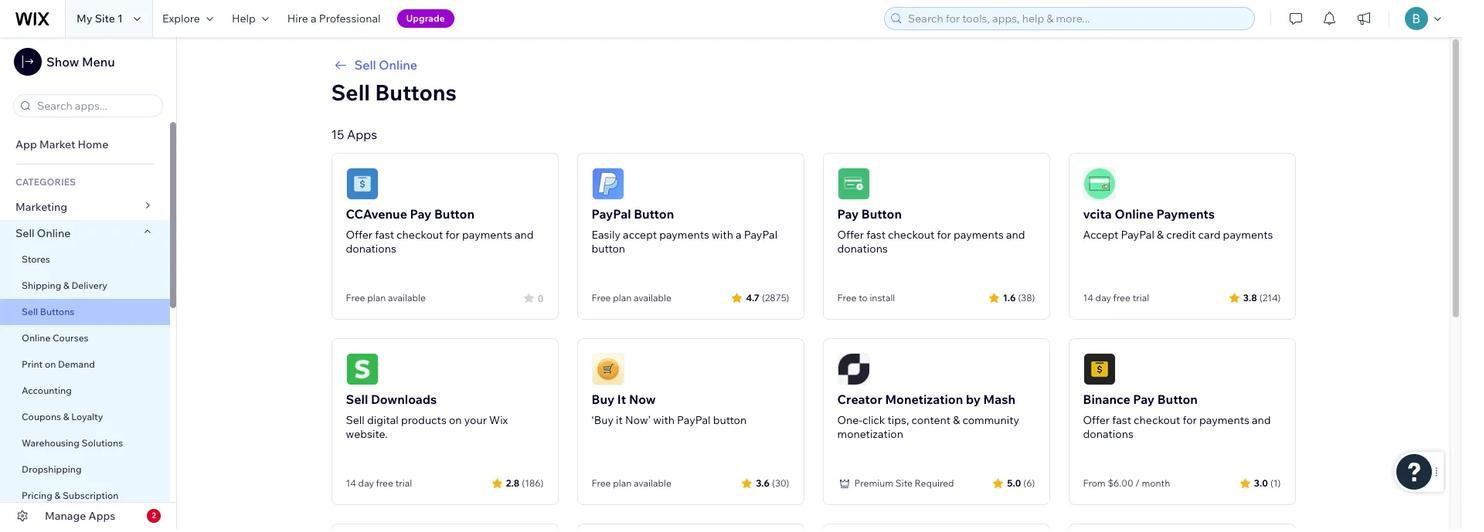 Task type: describe. For each thing, give the bounding box(es) containing it.
professional
[[319, 12, 381, 26]]

install
[[870, 292, 895, 304]]

on inside "sidebar" element
[[45, 359, 56, 370]]

stores
[[22, 253, 50, 265]]

by
[[966, 392, 981, 407]]

downloads
[[371, 392, 437, 407]]

buttons inside "sidebar" element
[[40, 306, 74, 318]]

hire a professional
[[287, 12, 381, 26]]

shipping & delivery link
[[0, 273, 170, 299]]

print on demand
[[22, 359, 95, 370]]

offer for ccavenue pay button
[[346, 228, 373, 242]]

and inside pay button offer fast checkout for payments and donations
[[1006, 228, 1025, 242]]

free for sell
[[376, 478, 393, 489]]

accounting
[[22, 385, 72, 396]]

upgrade button
[[397, 9, 454, 28]]

dropshipping link
[[0, 457, 170, 483]]

manage apps
[[45, 509, 115, 523]]

pay inside pay button offer fast checkout for payments and donations
[[837, 206, 859, 222]]

for for binance pay button
[[1183, 413, 1197, 427]]

buy it now 'buy it now' with paypal button
[[592, 392, 747, 427]]

paypal up easily
[[592, 206, 631, 222]]

show
[[46, 54, 79, 70]]

mash
[[983, 392, 1015, 407]]

$6.00
[[1108, 478, 1133, 489]]

free plan available for now
[[592, 478, 671, 489]]

a inside hire a professional link
[[311, 12, 316, 26]]

print on demand link
[[0, 352, 170, 378]]

your
[[464, 413, 487, 427]]

pricing & subscription
[[22, 490, 119, 502]]

online down marketing
[[37, 226, 71, 240]]

(30)
[[772, 477, 789, 489]]

3.6 (30)
[[756, 477, 789, 489]]

2.8
[[506, 477, 519, 489]]

site for my
[[95, 12, 115, 26]]

fast for ccavenue
[[375, 228, 394, 242]]

1 horizontal spatial sell online
[[354, 57, 417, 73]]

with inside buy it now 'buy it now' with paypal button
[[653, 413, 675, 427]]

pay button logo image
[[837, 168, 870, 200]]

shipping
[[22, 280, 61, 291]]

apps for 15 apps
[[347, 127, 377, 142]]

0
[[538, 292, 544, 304]]

ccavenue pay button offer fast checkout for payments and donations
[[346, 206, 534, 256]]

monetization
[[837, 427, 903, 441]]

free to install
[[837, 292, 895, 304]]

3.8 (214)
[[1243, 292, 1281, 303]]

credit
[[1166, 228, 1196, 242]]

pay for ccavenue
[[410, 206, 431, 222]]

my
[[77, 12, 92, 26]]

creator
[[837, 392, 882, 407]]

from
[[1083, 478, 1106, 489]]

paypal up 4.7 (2875)
[[744, 228, 778, 242]]

ccavenue
[[346, 206, 407, 222]]

pay button offer fast checkout for payments and donations
[[837, 206, 1025, 256]]

pricing & subscription link
[[0, 483, 170, 509]]

dropshipping
[[22, 464, 82, 475]]

free for ccavenue pay button
[[346, 292, 365, 304]]

menu
[[82, 54, 115, 70]]

one-
[[837, 413, 862, 427]]

1.6
[[1003, 292, 1016, 303]]

coupons
[[22, 411, 61, 423]]

button inside pay button offer fast checkout for payments and donations
[[861, 206, 902, 222]]

button for now
[[713, 413, 747, 427]]

& inside creator monetization by mash one-click tips, content & community monetization
[[953, 413, 960, 427]]

1.6 (38)
[[1003, 292, 1035, 303]]

payments
[[1156, 206, 1215, 222]]

paypal button easily accept payments with a paypal button
[[592, 206, 778, 256]]

binance pay button logo image
[[1083, 353, 1115, 386]]

(38)
[[1018, 292, 1035, 303]]

marketing
[[15, 200, 67, 214]]

stores link
[[0, 247, 170, 273]]

show menu button
[[14, 48, 115, 76]]

apps for manage apps
[[89, 509, 115, 523]]

delivery
[[71, 280, 107, 291]]

with inside paypal button easily accept payments with a paypal button
[[712, 228, 733, 242]]

donations for ccavenue pay button
[[346, 242, 396, 256]]

(2875)
[[762, 292, 789, 303]]

'buy
[[592, 413, 614, 427]]

fast for binance
[[1112, 413, 1131, 427]]

and for ccavenue pay button
[[515, 228, 534, 242]]

sell down professional
[[354, 57, 376, 73]]

15 apps
[[331, 127, 377, 142]]

4.7 (2875)
[[746, 292, 789, 303]]

vcita
[[1083, 206, 1112, 222]]

available for easily
[[634, 292, 671, 304]]

card
[[1198, 228, 1221, 242]]

trial for payments
[[1133, 292, 1149, 304]]

15
[[331, 127, 344, 142]]

2.8 (186)
[[506, 477, 544, 489]]

it
[[616, 413, 623, 427]]

monetization
[[885, 392, 963, 407]]

for inside pay button offer fast checkout for payments and donations
[[937, 228, 951, 242]]

click
[[862, 413, 885, 427]]

payments inside binance pay button offer fast checkout for payments and donations
[[1199, 413, 1249, 427]]

creator monetization by mash one-click tips, content & community monetization
[[837, 392, 1019, 441]]

(214)
[[1259, 292, 1281, 303]]

products
[[401, 413, 446, 427]]

binance pay button offer fast checkout for payments and donations
[[1083, 392, 1271, 441]]

sell buttons inside "sidebar" element
[[22, 306, 74, 318]]

accounting link
[[0, 378, 170, 404]]

& for loyalty
[[63, 411, 69, 423]]

vcita online payments logo image
[[1083, 168, 1115, 200]]

categories
[[15, 176, 76, 188]]

available for button
[[388, 292, 426, 304]]

donations inside pay button offer fast checkout for payments and donations
[[837, 242, 888, 256]]

on inside the sell downloads sell digital products on your wix website.
[[449, 413, 462, 427]]

buy
[[592, 392, 615, 407]]

14 day free trial for payments
[[1083, 292, 1149, 304]]

coupons & loyalty
[[22, 411, 103, 423]]

warehousing solutions link
[[0, 430, 170, 457]]

creator monetization by mash logo image
[[837, 353, 870, 386]]

payments inside pay button offer fast checkout for payments and donations
[[954, 228, 1004, 242]]

community
[[962, 413, 1019, 427]]

app market home link
[[0, 131, 170, 158]]

ccavenue pay button logo image
[[346, 168, 378, 200]]

checkout for ccavenue
[[396, 228, 443, 242]]

loyalty
[[71, 411, 103, 423]]

paypal inside buy it now 'buy it now' with paypal button
[[677, 413, 711, 427]]

available for now
[[634, 478, 671, 489]]



Task type: locate. For each thing, give the bounding box(es) containing it.
paypal inside vcita online payments accept paypal & credit card payments
[[1121, 228, 1154, 242]]

and inside binance pay button offer fast checkout for payments and donations
[[1252, 413, 1271, 427]]

0 horizontal spatial fast
[[375, 228, 394, 242]]

day for vcita
[[1095, 292, 1111, 304]]

free
[[346, 292, 365, 304], [592, 292, 611, 304], [837, 292, 857, 304], [592, 478, 611, 489]]

1 horizontal spatial button
[[713, 413, 747, 427]]

0 horizontal spatial offer
[[346, 228, 373, 242]]

1 horizontal spatial a
[[736, 228, 742, 242]]

button for easily
[[592, 242, 625, 256]]

plan for easily
[[613, 292, 632, 304]]

0 vertical spatial free
[[1113, 292, 1130, 304]]

0 vertical spatial sell online link
[[331, 56, 1295, 74]]

button inside buy it now 'buy it now' with paypal button
[[713, 413, 747, 427]]

offer down ccavenue
[[346, 228, 373, 242]]

fast down ccavenue
[[375, 228, 394, 242]]

available
[[388, 292, 426, 304], [634, 292, 671, 304], [634, 478, 671, 489]]

coupons & loyalty link
[[0, 404, 170, 430]]

3.8
[[1243, 292, 1257, 303]]

on left your in the left of the page
[[449, 413, 462, 427]]

donations for binance pay button
[[1083, 427, 1134, 441]]

1 vertical spatial trial
[[395, 478, 412, 489]]

fast inside ccavenue pay button offer fast checkout for payments and donations
[[375, 228, 394, 242]]

free down "website."
[[376, 478, 393, 489]]

sell left digital
[[346, 413, 365, 427]]

app market home
[[15, 138, 108, 151]]

online right vcita
[[1115, 206, 1154, 222]]

donations inside ccavenue pay button offer fast checkout for payments and donations
[[346, 242, 396, 256]]

button inside paypal button easily accept payments with a paypal button
[[592, 242, 625, 256]]

on right print
[[45, 359, 56, 370]]

courses
[[53, 332, 89, 344]]

sidebar element
[[0, 37, 177, 529]]

checkout up month
[[1134, 413, 1180, 427]]

3.0
[[1254, 477, 1268, 489]]

plan
[[367, 292, 386, 304], [613, 292, 632, 304], [613, 478, 632, 489]]

sell down sell downloads logo
[[346, 392, 368, 407]]

1 horizontal spatial day
[[1095, 292, 1111, 304]]

checkout inside ccavenue pay button offer fast checkout for payments and donations
[[396, 228, 443, 242]]

1 vertical spatial sell buttons
[[22, 306, 74, 318]]

free plan available for easily
[[592, 292, 671, 304]]

offer for binance pay button
[[1083, 413, 1110, 427]]

trial for sell
[[395, 478, 412, 489]]

offer inside binance pay button offer fast checkout for payments and donations
[[1083, 413, 1110, 427]]

pay right binance
[[1133, 392, 1155, 407]]

buttons up online courses
[[40, 306, 74, 318]]

1 horizontal spatial donations
[[837, 242, 888, 256]]

& right content
[[953, 413, 960, 427]]

paypal
[[592, 206, 631, 222], [744, 228, 778, 242], [1121, 228, 1154, 242], [677, 413, 711, 427]]

donations up to
[[837, 242, 888, 256]]

1 vertical spatial 14 day free trial
[[346, 478, 412, 489]]

0 vertical spatial 14 day free trial
[[1083, 292, 1149, 304]]

free up sell downloads logo
[[346, 292, 365, 304]]

1 vertical spatial a
[[736, 228, 742, 242]]

free right 0
[[592, 292, 611, 304]]

1 horizontal spatial fast
[[866, 228, 886, 242]]

2 horizontal spatial fast
[[1112, 413, 1131, 427]]

payments inside ccavenue pay button offer fast checkout for payments and donations
[[462, 228, 512, 242]]

sell up 15 apps
[[331, 79, 370, 106]]

checkout up install
[[888, 228, 935, 242]]

day down accept
[[1095, 292, 1111, 304]]

2 horizontal spatial donations
[[1083, 427, 1134, 441]]

(1)
[[1270, 477, 1281, 489]]

checkout inside binance pay button offer fast checkout for payments and donations
[[1134, 413, 1180, 427]]

pay for binance
[[1133, 392, 1155, 407]]

Search apps... field
[[32, 95, 158, 117]]

1 horizontal spatial buttons
[[375, 79, 457, 106]]

1 horizontal spatial trial
[[1133, 292, 1149, 304]]

binance
[[1083, 392, 1130, 407]]

free for pay button
[[837, 292, 857, 304]]

home
[[78, 138, 108, 151]]

fast down pay button logo
[[866, 228, 886, 242]]

offer
[[346, 228, 373, 242], [837, 228, 864, 242], [1083, 413, 1110, 427]]

premium
[[854, 478, 893, 489]]

1 vertical spatial sell online
[[15, 226, 71, 240]]

14 right '(38)'
[[1083, 292, 1093, 304]]

0 horizontal spatial buttons
[[40, 306, 74, 318]]

free plan available
[[346, 292, 426, 304], [592, 292, 671, 304], [592, 478, 671, 489]]

website.
[[346, 427, 388, 441]]

buy it now logo image
[[592, 353, 624, 386]]

& inside vcita online payments accept paypal & credit card payments
[[1157, 228, 1164, 242]]

2 horizontal spatial pay
[[1133, 392, 1155, 407]]

0 horizontal spatial apps
[[89, 509, 115, 523]]

accept
[[1083, 228, 1118, 242]]

0 horizontal spatial sell buttons
[[22, 306, 74, 318]]

free for paypal button
[[592, 292, 611, 304]]

free plan available for button
[[346, 292, 426, 304]]

14 day free trial down accept
[[1083, 292, 1149, 304]]

for inside ccavenue pay button offer fast checkout for payments and donations
[[445, 228, 460, 242]]

2 horizontal spatial checkout
[[1134, 413, 1180, 427]]

0 horizontal spatial trial
[[395, 478, 412, 489]]

0 vertical spatial with
[[712, 228, 733, 242]]

offer inside pay button offer fast checkout for payments and donations
[[837, 228, 864, 242]]

fast
[[375, 228, 394, 242], [866, 228, 886, 242], [1112, 413, 1131, 427]]

pay down pay button logo
[[837, 206, 859, 222]]

tips,
[[888, 413, 909, 427]]

my site 1
[[77, 12, 123, 26]]

1 horizontal spatial free
[[1113, 292, 1130, 304]]

1 horizontal spatial site
[[895, 478, 913, 489]]

14 for vcita online payments
[[1083, 292, 1093, 304]]

digital
[[367, 413, 399, 427]]

14
[[1083, 292, 1093, 304], [346, 478, 356, 489]]

sell downloads logo image
[[346, 353, 378, 386]]

premium site required
[[854, 478, 954, 489]]

from $6.00 / month
[[1083, 478, 1170, 489]]

sell online down marketing
[[15, 226, 71, 240]]

& for delivery
[[63, 280, 69, 291]]

wix
[[489, 413, 508, 427]]

online courses link
[[0, 325, 170, 352]]

manage
[[45, 509, 86, 523]]

1 vertical spatial 14
[[346, 478, 356, 489]]

free for buy it now
[[592, 478, 611, 489]]

and
[[515, 228, 534, 242], [1006, 228, 1025, 242], [1252, 413, 1271, 427]]

free for payments
[[1113, 292, 1130, 304]]

free down accept
[[1113, 292, 1130, 304]]

1 vertical spatial buttons
[[40, 306, 74, 318]]

1 horizontal spatial sell online link
[[331, 56, 1295, 74]]

1 vertical spatial free
[[376, 478, 393, 489]]

sell online down professional
[[354, 57, 417, 73]]

14 for sell downloads
[[346, 478, 356, 489]]

hire
[[287, 12, 308, 26]]

1 vertical spatial site
[[895, 478, 913, 489]]

it
[[617, 392, 626, 407]]

marketing link
[[0, 194, 170, 220]]

0 horizontal spatial on
[[45, 359, 56, 370]]

explore
[[162, 12, 200, 26]]

plan down easily
[[613, 292, 632, 304]]

0 vertical spatial trial
[[1133, 292, 1149, 304]]

site for premium
[[895, 478, 913, 489]]

0 vertical spatial day
[[1095, 292, 1111, 304]]

site left the 1
[[95, 12, 115, 26]]

2 horizontal spatial for
[[1183, 413, 1197, 427]]

sell buttons link
[[0, 299, 170, 325]]

and for binance pay button
[[1252, 413, 1271, 427]]

0 horizontal spatial site
[[95, 12, 115, 26]]

day for sell
[[358, 478, 374, 489]]

online up print
[[22, 332, 50, 344]]

Search for tools, apps, help & more... field
[[903, 8, 1250, 29]]

0 horizontal spatial a
[[311, 12, 316, 26]]

plan down it
[[613, 478, 632, 489]]

14 day free trial for sell
[[346, 478, 412, 489]]

& for subscription
[[54, 490, 61, 502]]

0 vertical spatial site
[[95, 12, 115, 26]]

0 horizontal spatial button
[[592, 242, 625, 256]]

0 horizontal spatial 14
[[346, 478, 356, 489]]

1 vertical spatial apps
[[89, 509, 115, 523]]

0 horizontal spatial and
[[515, 228, 534, 242]]

sell downloads sell digital products on your wix website.
[[346, 392, 508, 441]]

available down accept
[[634, 292, 671, 304]]

a
[[311, 12, 316, 26], [736, 228, 742, 242]]

button
[[592, 242, 625, 256], [713, 413, 747, 427]]

1 horizontal spatial for
[[937, 228, 951, 242]]

& left delivery
[[63, 280, 69, 291]]

sell buttons down shipping
[[22, 306, 74, 318]]

1 horizontal spatial 14
[[1083, 292, 1093, 304]]

required
[[915, 478, 954, 489]]

1 horizontal spatial with
[[712, 228, 733, 242]]

0 vertical spatial button
[[592, 242, 625, 256]]

0 horizontal spatial sell online
[[15, 226, 71, 240]]

checkout for binance
[[1134, 413, 1180, 427]]

fast inside binance pay button offer fast checkout for payments and donations
[[1112, 413, 1131, 427]]

0 horizontal spatial for
[[445, 228, 460, 242]]

content
[[911, 413, 951, 427]]

warehousing
[[22, 437, 79, 449]]

checkout down ccavenue
[[396, 228, 443, 242]]

0 horizontal spatial day
[[358, 478, 374, 489]]

pay
[[410, 206, 431, 222], [837, 206, 859, 222], [1133, 392, 1155, 407]]

trial
[[1133, 292, 1149, 304], [395, 478, 412, 489]]

sell up stores
[[15, 226, 35, 240]]

0 vertical spatial buttons
[[375, 79, 457, 106]]

(186)
[[522, 477, 544, 489]]

& right 'pricing'
[[54, 490, 61, 502]]

online
[[379, 57, 417, 73], [1115, 206, 1154, 222], [37, 226, 71, 240], [22, 332, 50, 344]]

day down "website."
[[358, 478, 374, 489]]

solutions
[[82, 437, 123, 449]]

button inside binance pay button offer fast checkout for payments and donations
[[1157, 392, 1198, 407]]

1 horizontal spatial sell buttons
[[331, 79, 457, 106]]

0 horizontal spatial 14 day free trial
[[346, 478, 412, 489]]

0 vertical spatial sell online
[[354, 57, 417, 73]]

1 horizontal spatial 14 day free trial
[[1083, 292, 1149, 304]]

online down upgrade button
[[379, 57, 417, 73]]

14 down "website."
[[346, 478, 356, 489]]

0 horizontal spatial pay
[[410, 206, 431, 222]]

/
[[1135, 478, 1140, 489]]

sell down shipping
[[22, 306, 38, 318]]

site right premium at the right bottom of the page
[[895, 478, 913, 489]]

apps right 15
[[347, 127, 377, 142]]

0 vertical spatial 14
[[1083, 292, 1093, 304]]

fast inside pay button offer fast checkout for payments and donations
[[866, 228, 886, 242]]

1 horizontal spatial and
[[1006, 228, 1025, 242]]

available down ccavenue pay button offer fast checkout for payments and donations
[[388, 292, 426, 304]]

& inside pricing & subscription "link"
[[54, 490, 61, 502]]

pay inside binance pay button offer fast checkout for payments and donations
[[1133, 392, 1155, 407]]

free plan available down now'
[[592, 478, 671, 489]]

donations inside binance pay button offer fast checkout for payments and donations
[[1083, 427, 1134, 441]]

show menu
[[46, 54, 115, 70]]

month
[[1142, 478, 1170, 489]]

& left 'credit'
[[1157, 228, 1164, 242]]

sell online link
[[331, 56, 1295, 74], [0, 220, 170, 247]]

button inside paypal button easily accept payments with a paypal button
[[634, 206, 674, 222]]

0 vertical spatial sell buttons
[[331, 79, 457, 106]]

4.7
[[746, 292, 760, 303]]

offer inside ccavenue pay button offer fast checkout for payments and donations
[[346, 228, 373, 242]]

0 horizontal spatial checkout
[[396, 228, 443, 242]]

& left loyalty
[[63, 411, 69, 423]]

0 horizontal spatial with
[[653, 413, 675, 427]]

0 vertical spatial apps
[[347, 127, 377, 142]]

free left to
[[837, 292, 857, 304]]

sell online inside "sidebar" element
[[15, 226, 71, 240]]

free
[[1113, 292, 1130, 304], [376, 478, 393, 489]]

1 horizontal spatial offer
[[837, 228, 864, 242]]

payments inside paypal button easily accept payments with a paypal button
[[659, 228, 709, 242]]

checkout inside pay button offer fast checkout for payments and donations
[[888, 228, 935, 242]]

0 horizontal spatial free
[[376, 478, 393, 489]]

button inside ccavenue pay button offer fast checkout for payments and donations
[[434, 206, 475, 222]]

app
[[15, 138, 37, 151]]

pay right ccavenue
[[410, 206, 431, 222]]

14 day free trial down "website."
[[346, 478, 412, 489]]

0 vertical spatial on
[[45, 359, 56, 370]]

2 horizontal spatial offer
[[1083, 413, 1110, 427]]

1 vertical spatial sell online link
[[0, 220, 170, 247]]

0 horizontal spatial donations
[[346, 242, 396, 256]]

donations
[[346, 242, 396, 256], [837, 242, 888, 256], [1083, 427, 1134, 441]]

payments inside vcita online payments accept paypal & credit card payments
[[1223, 228, 1273, 242]]

pay inside ccavenue pay button offer fast checkout for payments and donations
[[410, 206, 431, 222]]

pricing
[[22, 490, 52, 502]]

buttons down upgrade button
[[375, 79, 457, 106]]

donations down binance
[[1083, 427, 1134, 441]]

paypal button logo image
[[592, 168, 624, 200]]

free plan available up sell downloads logo
[[346, 292, 426, 304]]

available down now'
[[634, 478, 671, 489]]

& inside shipping & delivery link
[[63, 280, 69, 291]]

1 horizontal spatial apps
[[347, 127, 377, 142]]

0 horizontal spatial sell online link
[[0, 220, 170, 247]]

accept
[[623, 228, 657, 242]]

paypal right accept
[[1121, 228, 1154, 242]]

free down the 'buy
[[592, 478, 611, 489]]

free plan available down accept
[[592, 292, 671, 304]]

1 vertical spatial day
[[358, 478, 374, 489]]

to
[[859, 292, 868, 304]]

1 vertical spatial on
[[449, 413, 462, 427]]

5.0
[[1007, 477, 1021, 489]]

1 horizontal spatial checkout
[[888, 228, 935, 242]]

plan for button
[[367, 292, 386, 304]]

now
[[629, 392, 656, 407]]

sell buttons
[[331, 79, 457, 106], [22, 306, 74, 318]]

offer down pay button logo
[[837, 228, 864, 242]]

1 vertical spatial with
[[653, 413, 675, 427]]

plan up sell downloads logo
[[367, 292, 386, 304]]

for inside binance pay button offer fast checkout for payments and donations
[[1183, 413, 1197, 427]]

online courses
[[22, 332, 89, 344]]

online inside vcita online payments accept paypal & credit card payments
[[1115, 206, 1154, 222]]

1 horizontal spatial pay
[[837, 206, 859, 222]]

day
[[1095, 292, 1111, 304], [358, 478, 374, 489]]

sell buttons up 15 apps
[[331, 79, 457, 106]]

a inside paypal button easily accept payments with a paypal button
[[736, 228, 742, 242]]

for
[[445, 228, 460, 242], [937, 228, 951, 242], [1183, 413, 1197, 427]]

for for ccavenue pay button
[[445, 228, 460, 242]]

0 vertical spatial a
[[311, 12, 316, 26]]

apps down subscription
[[89, 509, 115, 523]]

offer down binance
[[1083, 413, 1110, 427]]

1 vertical spatial button
[[713, 413, 747, 427]]

donations down ccavenue
[[346, 242, 396, 256]]

apps inside "sidebar" element
[[89, 509, 115, 523]]

and inside ccavenue pay button offer fast checkout for payments and donations
[[515, 228, 534, 242]]

shipping & delivery
[[22, 280, 107, 291]]

2 horizontal spatial and
[[1252, 413, 1271, 427]]

(6)
[[1023, 477, 1035, 489]]

plan for now
[[613, 478, 632, 489]]

paypal right now'
[[677, 413, 711, 427]]

fast down binance
[[1112, 413, 1131, 427]]

1 horizontal spatial on
[[449, 413, 462, 427]]

& inside coupons & loyalty link
[[63, 411, 69, 423]]

vcita online payments accept paypal & credit card payments
[[1083, 206, 1273, 242]]

upgrade
[[406, 12, 445, 24]]



Task type: vqa. For each thing, say whether or not it's contained in the screenshot.
3
no



